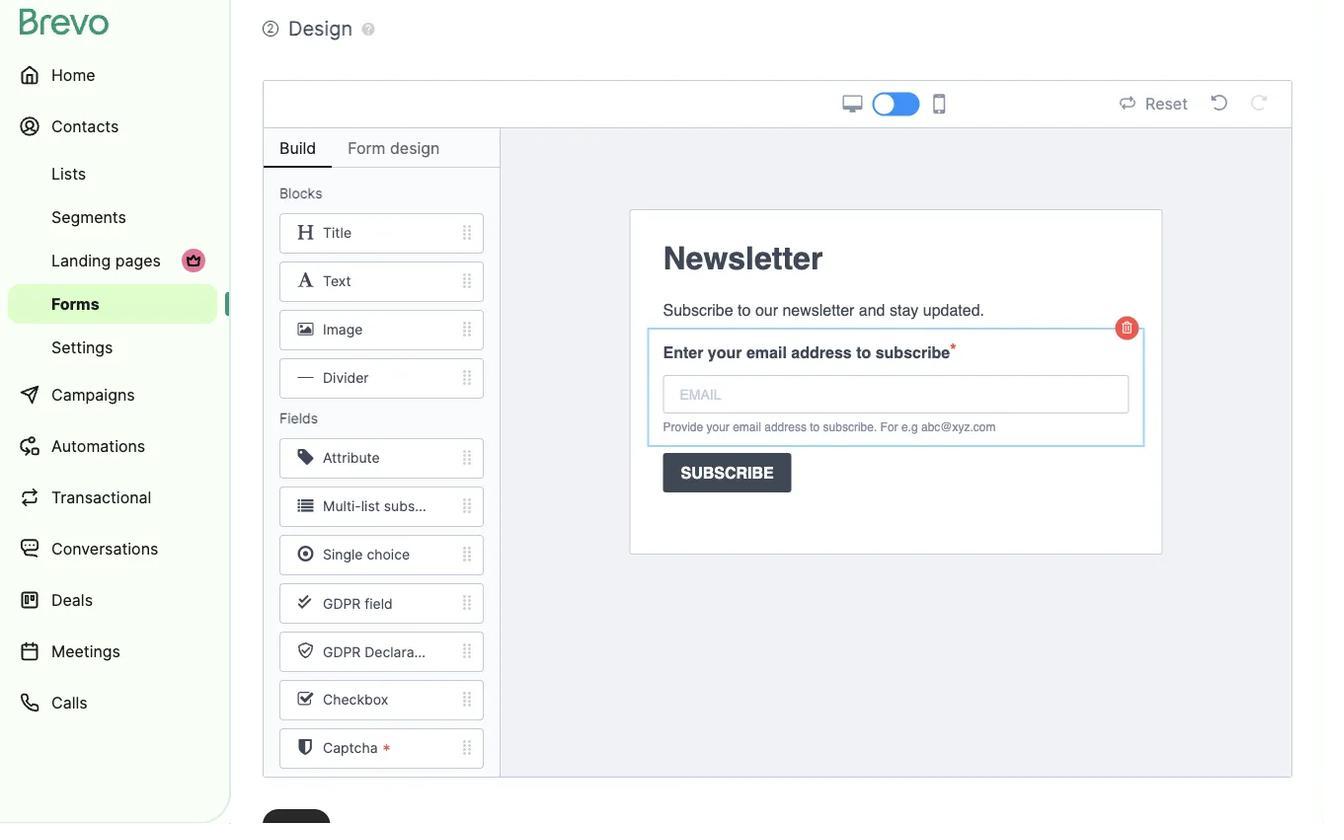 Task type: vqa. For each thing, say whether or not it's contained in the screenshot.
Contacts
yes



Task type: locate. For each thing, give the bounding box(es) containing it.
address left subscribe.
[[765, 420, 807, 434]]

to down and
[[856, 343, 871, 361]]

1 gdpr from the top
[[323, 596, 361, 613]]

single choice button
[[264, 535, 500, 576]]

lists link
[[8, 154, 217, 194]]

address
[[791, 343, 852, 361], [765, 420, 807, 434]]

0 vertical spatial address
[[791, 343, 852, 361]]

captcha button
[[264, 729, 500, 769]]

to
[[738, 301, 751, 319], [856, 343, 871, 361], [810, 420, 820, 434]]

address down "subscribe to our newsletter and stay updated."
[[791, 343, 852, 361]]

to left subscribe.
[[810, 420, 820, 434]]

our
[[755, 301, 778, 319]]

address for subscribe
[[791, 343, 852, 361]]

transactional
[[51, 488, 151, 507]]

1 vertical spatial gdpr
[[323, 644, 361, 661]]

title button
[[264, 213, 500, 254]]

landing pages
[[51, 251, 161, 270]]

text button
[[264, 262, 500, 302]]

email up subscribe
[[733, 420, 761, 434]]

e.g
[[902, 420, 918, 434]]

text
[[323, 273, 351, 290]]

list
[[361, 498, 380, 515]]

declaration
[[365, 644, 439, 661]]

subscribe to our newsletter and stay updated. button
[[647, 290, 1145, 330]]

design
[[288, 16, 353, 40]]

gdpr field
[[323, 596, 393, 613]]

2 vertical spatial to
[[810, 420, 820, 434]]

contacts
[[51, 117, 119, 136]]

address for subscribe.
[[765, 420, 807, 434]]

0 vertical spatial to
[[738, 301, 751, 319]]

reset
[[1146, 94, 1188, 114]]

choice
[[367, 547, 410, 564]]

1 horizontal spatial to
[[810, 420, 820, 434]]

gdpr left the field
[[323, 596, 361, 613]]

1 vertical spatial to
[[856, 343, 871, 361]]

checkbox button
[[264, 680, 500, 721]]

forms
[[51, 294, 99, 314]]

1 vertical spatial email
[[733, 420, 761, 434]]

subscribe.
[[823, 420, 877, 434]]

gdpr
[[323, 596, 361, 613], [323, 644, 361, 661]]

your for enter
[[708, 343, 742, 361]]

your
[[708, 343, 742, 361], [707, 420, 730, 434]]

conversations
[[51, 539, 158, 558]]

1 vertical spatial your
[[707, 420, 730, 434]]

home link
[[8, 51, 217, 99]]

gdpr declaration
[[323, 644, 439, 661]]

2 horizontal spatial to
[[856, 343, 871, 361]]

gdpr declaration button
[[264, 632, 500, 673]]

0 vertical spatial your
[[708, 343, 742, 361]]

email
[[747, 343, 787, 361], [733, 420, 761, 434]]

your right enter
[[708, 343, 742, 361]]

gdpr up checkbox
[[323, 644, 361, 661]]

to for subscribe.
[[810, 420, 820, 434]]

image button
[[264, 310, 500, 351]]

0 vertical spatial gdpr
[[323, 596, 361, 613]]

automations
[[51, 437, 145, 456]]

enter your email address to subscribe
[[663, 343, 950, 361]]

None text field
[[663, 375, 1129, 414]]

for
[[881, 420, 898, 434]]

1 vertical spatial address
[[765, 420, 807, 434]]

settings link
[[8, 328, 217, 367]]

to left "our"
[[738, 301, 751, 319]]

subscribe
[[663, 301, 733, 319]]

your right provide
[[707, 420, 730, 434]]

captcha
[[323, 740, 378, 757]]

email down "our"
[[747, 343, 787, 361]]

conversations link
[[8, 525, 217, 573]]

0 horizontal spatial to
[[738, 301, 751, 319]]

updated.
[[923, 301, 985, 319]]

contacts link
[[8, 103, 217, 150]]

enter
[[663, 343, 704, 361]]

and
[[859, 301, 885, 319]]

image
[[323, 322, 363, 338]]

Subscribe to our newsletter and stay updated. text field
[[663, 298, 1129, 322]]

0 vertical spatial email
[[747, 343, 787, 361]]

multi-
[[323, 498, 361, 515]]

2 gdpr from the top
[[323, 644, 361, 661]]

attribute button
[[264, 438, 500, 479]]

segments
[[51, 207, 126, 227]]



Task type: describe. For each thing, give the bounding box(es) containing it.
stay
[[890, 301, 919, 319]]

divider
[[323, 370, 369, 387]]

calls
[[51, 693, 88, 713]]

title
[[323, 225, 352, 242]]

provide
[[663, 420, 703, 434]]

single choice
[[323, 547, 410, 564]]

form
[[348, 138, 386, 158]]

Newsletter text field
[[663, 235, 1129, 282]]

subscribe
[[876, 343, 950, 361]]

form design
[[348, 138, 440, 158]]

newsletter
[[783, 301, 855, 319]]

calls link
[[8, 679, 217, 727]]

email for enter
[[747, 343, 787, 361]]

fields
[[279, 410, 318, 427]]

field
[[365, 596, 393, 613]]

home
[[51, 65, 95, 84]]

gdpr for gdpr declaration
[[323, 644, 361, 661]]

to for subscribe
[[856, 343, 871, 361]]

landing
[[51, 251, 111, 270]]

segments link
[[8, 198, 217, 237]]

blocks
[[279, 185, 322, 202]]

single
[[323, 547, 363, 564]]

abc@xyz.com
[[921, 420, 996, 434]]

lists
[[51, 164, 86, 183]]

transactional link
[[8, 474, 217, 521]]

your for provide
[[707, 420, 730, 434]]

build
[[279, 138, 316, 158]]

design
[[390, 138, 440, 158]]

build link
[[264, 128, 332, 168]]

left___rvooi image
[[186, 253, 201, 269]]

reset button
[[1114, 91, 1194, 117]]

form design link
[[332, 128, 456, 168]]

forms link
[[8, 284, 217, 324]]

attribute
[[323, 450, 380, 467]]

automations link
[[8, 423, 217, 470]]

pages
[[115, 251, 161, 270]]

checkbox
[[323, 692, 388, 709]]

meetings
[[51, 642, 120, 661]]

campaigns
[[51, 385, 135, 404]]

divider button
[[264, 358, 500, 399]]

meetings link
[[8, 628, 217, 676]]

provide your email address to subscribe. for e.g abc@xyz.com
[[663, 420, 996, 434]]

subscribe button
[[647, 445, 1145, 501]]

multi-list subscription button
[[264, 487, 500, 527]]

2
[[267, 21, 274, 36]]

subscribe to our newsletter and stay updated.
[[663, 301, 985, 319]]

landing pages link
[[8, 241, 217, 280]]

newsletter button
[[647, 227, 1145, 290]]

deals link
[[8, 577, 217, 624]]

email for provide
[[733, 420, 761, 434]]

subscription
[[384, 498, 464, 515]]

deals
[[51, 591, 93, 610]]

gdpr field button
[[264, 584, 500, 624]]

campaigns link
[[8, 371, 217, 419]]

subscribe
[[681, 464, 774, 482]]

to inside text box
[[738, 301, 751, 319]]

multi-list subscription
[[323, 498, 464, 515]]

settings
[[51, 338, 113, 357]]

newsletter
[[663, 240, 823, 277]]

gdpr for gdpr field
[[323, 596, 361, 613]]



